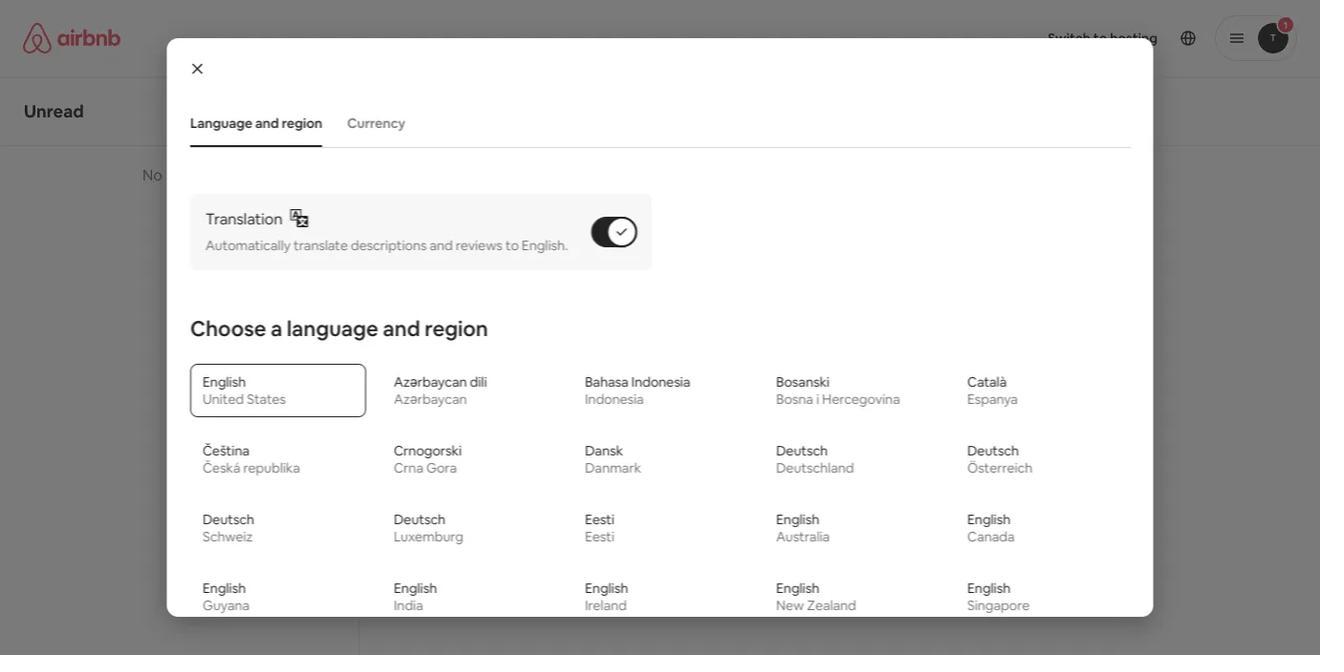 Task type: describe. For each thing, give the bounding box(es) containing it.
deutsch österreich
[[967, 443, 1032, 477]]

català
[[967, 374, 1006, 391]]

deutsch for österreich
[[967, 443, 1019, 460]]

english united states
[[202, 374, 285, 408]]

choose
[[190, 315, 266, 342]]

language and region tab panel
[[182, 171, 1138, 656]]

dili
[[469, 374, 487, 391]]

singapore
[[967, 598, 1029, 615]]

crna
[[393, 460, 423, 477]]

english india
[[393, 580, 437, 615]]

automatically
[[205, 237, 290, 254]]

espanya
[[967, 391, 1017, 408]]

english.
[[521, 237, 568, 254]]

bahasa indonesia indonesia
[[585, 374, 690, 408]]

1 eesti from the top
[[585, 512, 614, 529]]

dansk
[[585, 443, 623, 460]]

english ireland
[[585, 580, 628, 615]]

group inside the messaging page main contents element
[[300, 92, 338, 130]]

english singapore
[[967, 580, 1029, 615]]

tab list inside choose a language and currency element
[[180, 99, 1130, 147]]

gora
[[426, 460, 456, 477]]

english australia
[[776, 512, 829, 546]]

deutsch for deutschland
[[776, 443, 827, 460]]

canada
[[967, 529, 1014, 546]]

ireland
[[585, 598, 626, 615]]

language
[[286, 315, 378, 342]]

hercegovina
[[822, 391, 900, 408]]

results
[[166, 165, 216, 184]]

unread
[[24, 100, 84, 122]]

schweiz
[[202, 529, 252, 546]]

english for singapore
[[967, 580, 1010, 598]]

reviews
[[455, 237, 502, 254]]

choose a language and region
[[190, 315, 488, 342]]

and inside button
[[255, 115, 279, 132]]

descriptions
[[350, 237, 426, 254]]

english new zealand
[[776, 580, 856, 615]]

čeština česká republika
[[202, 443, 300, 477]]

republika
[[243, 460, 300, 477]]

united
[[202, 391, 243, 408]]

deutsch for luxemburg
[[393, 512, 445, 529]]

català espanya
[[967, 374, 1017, 408]]

new
[[776, 598, 804, 615]]

luxemburg
[[393, 529, 463, 546]]

english for united
[[202, 374, 245, 391]]

deutsch for schweiz
[[202, 512, 254, 529]]

bosanski bosna i hercegovina
[[776, 374, 900, 408]]

region inside button
[[281, 115, 322, 132]]

bosna
[[776, 391, 813, 408]]

states
[[246, 391, 285, 408]]



Task type: vqa. For each thing, say whether or not it's contained in the screenshot.
bottommost the work
no



Task type: locate. For each thing, give the bounding box(es) containing it.
deutsch deutschland
[[776, 443, 854, 477]]

eesti down danmark
[[585, 512, 614, 529]]

tab list
[[180, 99, 1130, 147]]

crnogorski crna gora
[[393, 443, 461, 477]]

english
[[202, 374, 245, 391], [776, 512, 819, 529], [967, 512, 1010, 529], [202, 580, 245, 598], [393, 580, 437, 598], [585, 580, 628, 598], [776, 580, 819, 598], [967, 580, 1010, 598]]

0 horizontal spatial and
[[255, 115, 279, 132]]

2 azərbaycan from the top
[[393, 391, 466, 408]]

bosanski
[[776, 374, 829, 391]]

translation
[[205, 209, 282, 229]]

eesti
[[585, 512, 614, 529], [585, 529, 614, 546]]

english for new
[[776, 580, 819, 598]]

english inside 'english canada'
[[967, 512, 1010, 529]]

languages dialog
[[167, 38, 1153, 656]]

österreich
[[967, 460, 1032, 477]]

language
[[190, 115, 252, 132]]

česká
[[202, 460, 240, 477]]

to
[[505, 237, 518, 254]]

crnogorski
[[393, 443, 461, 460]]

choose a language and currency element
[[178, 99, 1142, 656]]

i
[[816, 391, 819, 408]]

1 horizontal spatial and
[[382, 315, 420, 342]]

english down luxemburg
[[393, 580, 437, 598]]

deutsch down crna
[[393, 512, 445, 529]]

english for ireland
[[585, 580, 628, 598]]

dansk danmark
[[585, 443, 641, 477]]

english down eesti eesti
[[585, 580, 628, 598]]

english inside english new zealand
[[776, 580, 819, 598]]

1 azərbaycan from the top
[[393, 374, 466, 391]]

english down österreich
[[967, 512, 1010, 529]]

1 vertical spatial and
[[429, 237, 452, 254]]

and
[[255, 115, 279, 132], [429, 237, 452, 254], [382, 315, 420, 342]]

no
[[142, 165, 162, 184]]

guyana
[[202, 598, 249, 615]]

čeština
[[202, 443, 249, 460]]

2 horizontal spatial and
[[429, 237, 452, 254]]

english inside english guyana
[[202, 580, 245, 598]]

english for india
[[393, 580, 437, 598]]

region inside tab panel
[[424, 315, 488, 342]]

language and region button
[[180, 105, 331, 141]]

2 vertical spatial and
[[382, 315, 420, 342]]

english inside english united states
[[202, 374, 245, 391]]

deutsch inside deutsch luxemburg
[[393, 512, 445, 529]]

english canada
[[967, 512, 1014, 546]]

deutsch
[[776, 443, 827, 460], [967, 443, 1019, 460], [202, 512, 254, 529], [393, 512, 445, 529]]

english guyana
[[202, 580, 249, 615]]

region up dili
[[424, 315, 488, 342]]

1 vertical spatial region
[[424, 315, 488, 342]]

azərbaycan
[[393, 374, 466, 391], [393, 391, 466, 408]]

group
[[300, 92, 338, 130]]

english down deutschland in the bottom right of the page
[[776, 512, 819, 529]]

azərbaycan dili azərbaycan
[[393, 374, 487, 408]]

english left states
[[202, 374, 245, 391]]

region left currency button
[[281, 115, 322, 132]]

2 eesti from the top
[[585, 529, 614, 546]]

english for guyana
[[202, 580, 245, 598]]

eesti up english ireland
[[585, 529, 614, 546]]

region
[[281, 115, 322, 132], [424, 315, 488, 342]]

no results
[[142, 165, 216, 184]]

and for automatically translate descriptions and reviews to english.
[[429, 237, 452, 254]]

english for canada
[[967, 512, 1010, 529]]

currency
[[347, 115, 405, 132]]

0 horizontal spatial region
[[281, 115, 322, 132]]

english down the schweiz
[[202, 580, 245, 598]]

english down "canada"
[[967, 580, 1010, 598]]

australia
[[776, 529, 829, 546]]

india
[[393, 598, 423, 615]]

danmark
[[585, 460, 641, 477]]

deutsch inside deutsch österreich
[[967, 443, 1019, 460]]

messaging page main contents element
[[0, 76, 1320, 656]]

0 vertical spatial region
[[281, 115, 322, 132]]

eesti eesti
[[585, 512, 614, 546]]

deutsch down bosna on the right bottom
[[776, 443, 827, 460]]

tab list containing language and region
[[180, 99, 1130, 147]]

deutsch schweiz
[[202, 512, 254, 546]]

english for australia
[[776, 512, 819, 529]]

currency button
[[337, 105, 414, 141]]

translate
[[293, 237, 347, 254]]

deutschland
[[776, 460, 854, 477]]

a
[[270, 315, 282, 342]]

automatically translate descriptions and reviews to english.
[[205, 237, 568, 254]]

bahasa
[[585, 374, 628, 391]]

indonesia
[[631, 374, 690, 391], [585, 391, 643, 408]]

english inside the 'english australia'
[[776, 512, 819, 529]]

language and region
[[190, 115, 322, 132]]

1 horizontal spatial region
[[424, 315, 488, 342]]

english down australia
[[776, 580, 819, 598]]

0 vertical spatial and
[[255, 115, 279, 132]]

and for choose a language and region
[[382, 315, 420, 342]]

deutsch down česká
[[202, 512, 254, 529]]

zealand
[[806, 598, 856, 615]]

english inside english singapore
[[967, 580, 1010, 598]]

deutsch down espanya
[[967, 443, 1019, 460]]

deutsch luxemburg
[[393, 512, 463, 546]]

deutsch inside deutsch deutschland
[[776, 443, 827, 460]]

profile element
[[683, 0, 1297, 76]]



